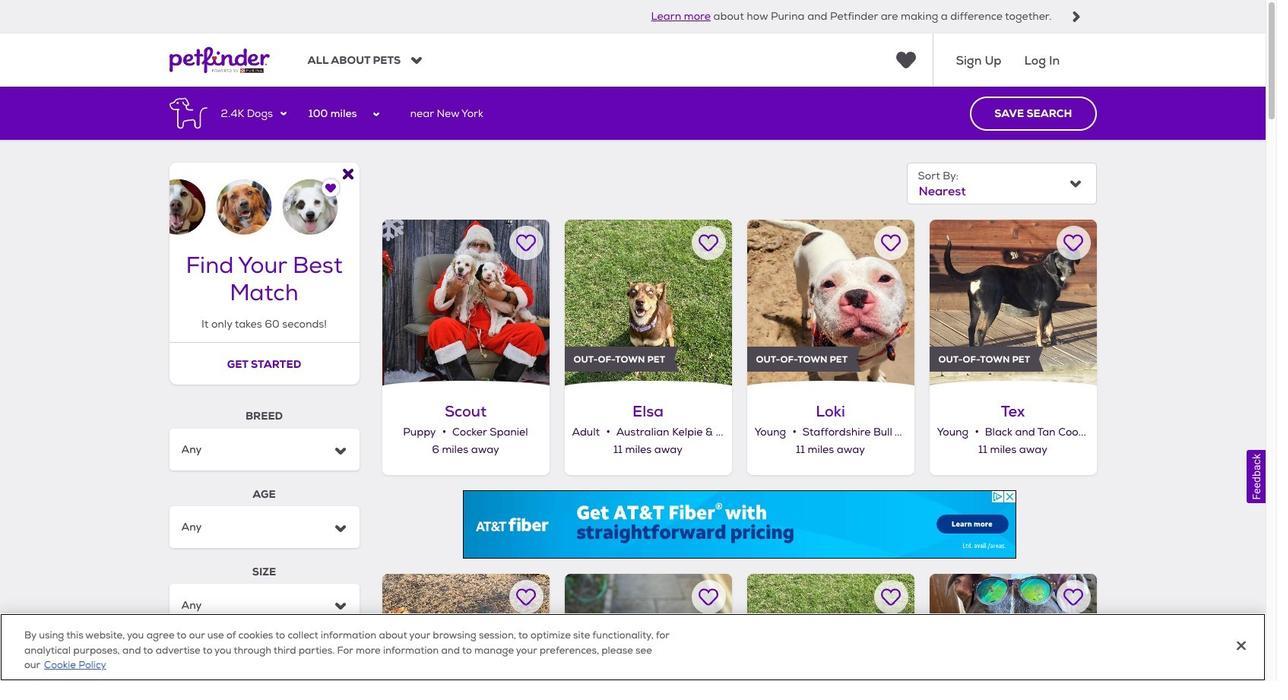 Task type: locate. For each thing, give the bounding box(es) containing it.
1 vertical spatial elsa, adoptable dog, adult female australian kelpie & husky mix, 11 miles away, out-of-town pet. image
[[747, 574, 915, 682]]

main content
[[0, 87, 1266, 682]]

0 vertical spatial elsa, adoptable dog, adult female australian kelpie & husky mix, 11 miles away, out-of-town pet. image
[[565, 220, 732, 387]]

privacy alert dialog
[[0, 614, 1266, 682]]

potential dog matches image
[[169, 163, 359, 235]]

elsa, adoptable dog, adult female australian kelpie & husky mix, 11 miles away, out-of-town pet. image
[[565, 220, 732, 387], [747, 574, 915, 682]]

1 horizontal spatial elsa, adoptable dog, adult female australian kelpie & husky mix, 11 miles away, out-of-town pet. image
[[747, 574, 915, 682]]



Task type: describe. For each thing, give the bounding box(es) containing it.
advertisement element
[[463, 491, 1017, 559]]

ranger, adoptable dog, young male redbone coonhound & labrador retriever mix, 11 miles away, out-of-town pet. image
[[382, 574, 550, 682]]

poe, adoptable dog, adult male pit bull terrier & american staffordshire terrier mix, 11 miles away, out-of-town pet. image
[[565, 574, 732, 682]]

scout, adoptable dog, puppy male cocker spaniel, 6 miles away. image
[[382, 220, 550, 387]]

loki, adoptable dog, young male staffordshire bull terrier mix, 11 miles away, out-of-town pet. image
[[747, 220, 915, 387]]

bentley, adoptable dog, young male american staffordshire terrier & pit bull terrier mix, 11 miles away, has video, out-of-town pet. image
[[930, 574, 1097, 682]]

petfinder home image
[[169, 34, 270, 87]]

tex, adoptable dog, young male black and tan coonhound & labrador retriever mix, 11 miles away, out-of-town pet. image
[[930, 220, 1097, 387]]

0 horizontal spatial elsa, adoptable dog, adult female australian kelpie & husky mix, 11 miles away, out-of-town pet. image
[[565, 220, 732, 387]]



Task type: vqa. For each thing, say whether or not it's contained in the screenshot.
THE "GUINEA SMALLS, ADOPTABLE GUINEA PIG, ADULT MALE GUINEA PIG, BRADENTON, FL." image
no



